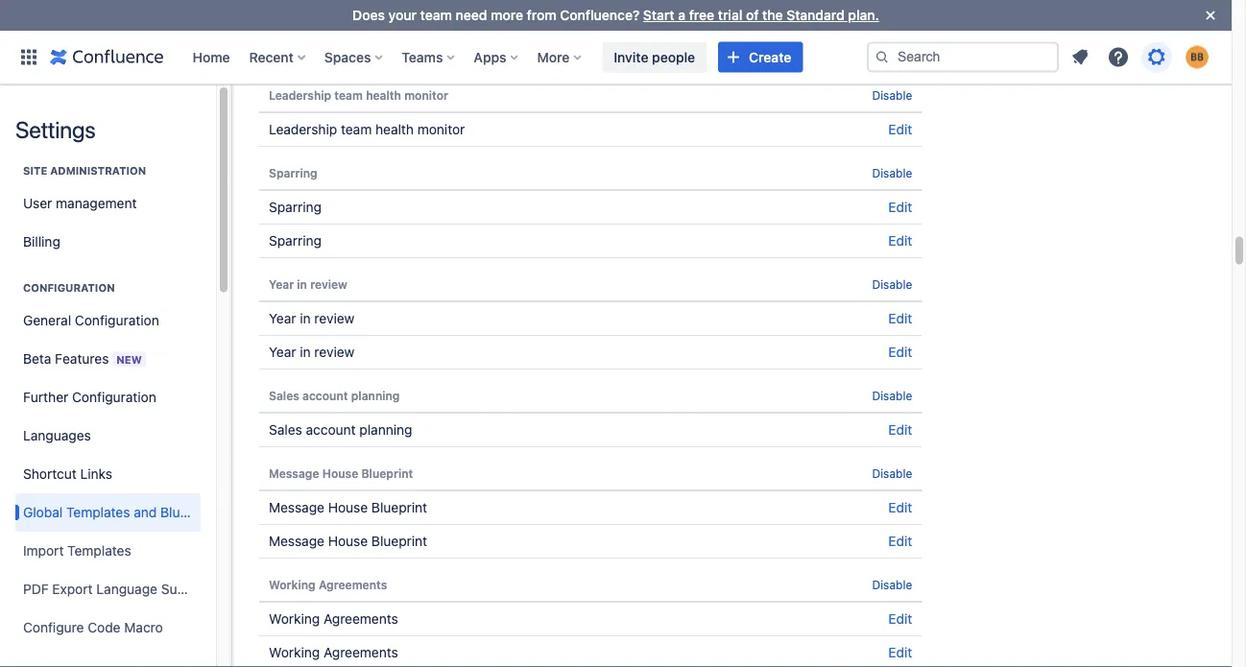 Task type: locate. For each thing, give the bounding box(es) containing it.
agreements for the disable link corresponding to working agreements
[[319, 578, 387, 592]]

1 vertical spatial working agreements
[[269, 611, 398, 627]]

1 disable from the top
[[872, 88, 913, 102]]

1 vertical spatial configuration
[[75, 313, 159, 328]]

0 vertical spatial planning
[[351, 389, 400, 402]]

1 sales account planning from the top
[[269, 389, 400, 402]]

working
[[269, 578, 316, 592], [269, 611, 320, 627], [269, 645, 320, 661]]

configure
[[23, 620, 84, 636]]

1 vertical spatial sales account planning
[[269, 422, 412, 438]]

0 vertical spatial leadership team health monitor
[[269, 88, 448, 102]]

pdf export language support
[[23, 581, 211, 597]]

message
[[269, 467, 319, 480], [269, 500, 325, 516], [269, 533, 325, 549]]

1 vertical spatial post
[[366, 44, 393, 60]]

1 vertical spatial marketing blog post blueprint
[[269, 44, 453, 60]]

settings icon image
[[1146, 46, 1169, 69]]

0 vertical spatial monitor
[[404, 88, 448, 102]]

6 disable from the top
[[872, 578, 913, 592]]

1 vertical spatial agreements
[[324, 611, 398, 627]]

configuration
[[23, 282, 115, 294], [75, 313, 159, 328], [72, 389, 156, 405]]

sales account planning
[[269, 389, 400, 402], [269, 422, 412, 438]]

1 vertical spatial working
[[269, 611, 320, 627]]

2 vertical spatial configuration
[[72, 389, 156, 405]]

templates down links
[[66, 505, 130, 520]]

disable for year in review
[[872, 278, 913, 291]]

5 edit link from the top
[[889, 233, 913, 249]]

recent
[[249, 49, 294, 65]]

apps button
[[468, 42, 526, 73]]

year for the disable link corresponding to year in review
[[269, 278, 294, 291]]

team down spaces popup button
[[341, 121, 372, 137]]

0 vertical spatial team
[[420, 7, 452, 23]]

0 vertical spatial working
[[269, 578, 316, 592]]

2 sparring from the top
[[269, 199, 322, 215]]

3 edit link from the top
[[889, 121, 913, 137]]

1 year from the top
[[269, 278, 294, 291]]

5 disable link from the top
[[872, 467, 913, 480]]

1 disable link from the top
[[872, 88, 913, 102]]

year
[[269, 278, 294, 291], [269, 311, 296, 327], [269, 344, 296, 360]]

disable link for message house blueprint
[[872, 467, 913, 480]]

1 vertical spatial sparring
[[269, 199, 322, 215]]

0 vertical spatial health
[[366, 88, 401, 102]]

4 edit link from the top
[[889, 199, 913, 215]]

teams
[[402, 49, 443, 65]]

3 disable link from the top
[[872, 278, 913, 291]]

home
[[193, 49, 230, 65]]

2 vertical spatial working
[[269, 645, 320, 661]]

2 vertical spatial review
[[314, 344, 355, 360]]

general
[[23, 313, 71, 328]]

1 leadership team health monitor from the top
[[269, 88, 448, 102]]

1 vertical spatial leadership team health monitor
[[269, 121, 465, 137]]

macro
[[124, 620, 163, 636]]

0 vertical spatial account
[[303, 389, 348, 402]]

marketing blog post blueprint down the does
[[269, 44, 453, 60]]

templates up pdf export language support link
[[67, 543, 131, 559]]

1 vertical spatial planning
[[360, 422, 412, 438]]

banner containing home
[[0, 30, 1232, 85]]

1 blog from the top
[[334, 10, 362, 26]]

0 vertical spatial message house blueprint
[[269, 467, 413, 480]]

8 edit link from the top
[[889, 422, 913, 438]]

1 vertical spatial account
[[306, 422, 356, 438]]

more
[[491, 7, 523, 23]]

1 vertical spatial marketing
[[269, 44, 331, 60]]

the
[[763, 7, 783, 23]]

account
[[303, 389, 348, 402], [306, 422, 356, 438]]

2 leadership from the top
[[269, 121, 337, 137]]

sales account planning for edit
[[269, 422, 412, 438]]

1 vertical spatial message house blueprint
[[269, 500, 427, 516]]

1 working agreements from the top
[[269, 578, 387, 592]]

team right your
[[420, 7, 452, 23]]

0 vertical spatial sparring
[[269, 166, 318, 180]]

6 disable link from the top
[[872, 578, 913, 592]]

2 vertical spatial year in review
[[269, 344, 355, 360]]

2 working agreements from the top
[[269, 611, 398, 627]]

start
[[643, 7, 675, 23]]

2 vertical spatial working agreements
[[269, 645, 398, 661]]

configuration up languages link
[[72, 389, 156, 405]]

people
[[652, 49, 695, 65]]

2 edit link from the top
[[889, 44, 913, 60]]

spaces
[[324, 49, 371, 65]]

1 vertical spatial message
[[269, 500, 325, 516]]

blueprint
[[397, 10, 453, 26], [397, 44, 453, 60], [361, 467, 413, 480], [372, 500, 427, 516], [372, 533, 427, 549]]

apps
[[474, 49, 507, 65]]

health down teams
[[376, 121, 414, 137]]

monitor down the teams popup button
[[404, 88, 448, 102]]

2 year from the top
[[269, 311, 296, 327]]

new
[[116, 353, 142, 366]]

1 vertical spatial team
[[335, 88, 363, 102]]

0 vertical spatial post
[[366, 10, 393, 26]]

post
[[366, 10, 393, 26], [366, 44, 393, 60]]

1 vertical spatial templates
[[67, 543, 131, 559]]

languages
[[23, 428, 91, 444]]

message for tenth edit link from the top of the page
[[269, 533, 325, 549]]

1 vertical spatial health
[[376, 121, 414, 137]]

disable
[[872, 88, 913, 102], [872, 166, 913, 180], [872, 278, 913, 291], [872, 389, 913, 402], [872, 467, 913, 480], [872, 578, 913, 592]]

disable link for sparring
[[872, 166, 913, 180]]

health
[[366, 88, 401, 102], [376, 121, 414, 137]]

2 sales account planning from the top
[[269, 422, 412, 438]]

and
[[134, 505, 157, 520]]

1 leadership from the top
[[269, 88, 331, 102]]

leadership right collapse sidebar icon
[[269, 121, 337, 137]]

team
[[420, 7, 452, 23], [335, 88, 363, 102], [341, 121, 372, 137]]

1 marketing from the top
[[269, 10, 331, 26]]

templates
[[66, 505, 130, 520], [67, 543, 131, 559]]

configuration up new on the left bottom
[[75, 313, 159, 328]]

1 message from the top
[[269, 467, 319, 480]]

confluence image
[[50, 46, 164, 69], [50, 46, 164, 69]]

3 sparring from the top
[[269, 233, 322, 249]]

sales account planning for disable
[[269, 389, 400, 402]]

disable link for year in review
[[872, 278, 913, 291]]

Search field
[[867, 42, 1059, 73]]

disable for sparring
[[872, 166, 913, 180]]

12 edit from the top
[[889, 645, 913, 661]]

site
[[23, 165, 47, 177]]

billing
[[23, 234, 60, 250]]

team down the spaces
[[335, 88, 363, 102]]

team for edit
[[341, 121, 372, 137]]

0 vertical spatial year
[[269, 278, 294, 291]]

monitor down global element
[[418, 121, 465, 137]]

2 message from the top
[[269, 500, 325, 516]]

0 vertical spatial marketing blog post blueprint
[[269, 10, 453, 26]]

1 vertical spatial monitor
[[418, 121, 465, 137]]

leadership team health monitor
[[269, 88, 448, 102], [269, 121, 465, 137]]

1 working from the top
[[269, 578, 316, 592]]

disable link
[[872, 88, 913, 102], [872, 166, 913, 180], [872, 278, 913, 291], [872, 389, 913, 402], [872, 467, 913, 480], [872, 578, 913, 592]]

2 vertical spatial message house blueprint
[[269, 533, 427, 549]]

3 year from the top
[[269, 344, 296, 360]]

free
[[689, 7, 715, 23]]

6 edit link from the top
[[889, 311, 913, 327]]

2 post from the top
[[366, 44, 393, 60]]

leadership team health monitor for disable
[[269, 88, 448, 102]]

agreements
[[319, 578, 387, 592], [324, 611, 398, 627], [324, 645, 398, 661]]

blog
[[334, 10, 362, 26], [334, 44, 362, 60]]

blog down the does
[[334, 44, 362, 60]]

disable link for working agreements
[[872, 578, 913, 592]]

2 vertical spatial team
[[341, 121, 372, 137]]

sparring
[[269, 166, 318, 180], [269, 199, 322, 215], [269, 233, 322, 249]]

3 message house blueprint from the top
[[269, 533, 427, 549]]

post down the does
[[366, 44, 393, 60]]

planning
[[351, 389, 400, 402], [360, 422, 412, 438]]

0 vertical spatial message
[[269, 467, 319, 480]]

templates for global
[[66, 505, 130, 520]]

2 edit from the top
[[889, 44, 913, 60]]

of
[[746, 7, 759, 23]]

3 edit from the top
[[889, 121, 913, 137]]

blog up the spaces
[[334, 10, 362, 26]]

1 vertical spatial sales
[[269, 422, 302, 438]]

5 disable from the top
[[872, 467, 913, 480]]

0 vertical spatial leadership
[[269, 88, 331, 102]]

teams button
[[396, 42, 462, 73]]

0 vertical spatial marketing
[[269, 10, 331, 26]]

more
[[537, 49, 570, 65]]

2 vertical spatial agreements
[[324, 645, 398, 661]]

create
[[749, 49, 792, 65]]

1 vertical spatial year
[[269, 311, 296, 327]]

sales
[[269, 389, 299, 402], [269, 422, 302, 438]]

marketing blog post blueprint up spaces popup button
[[269, 10, 453, 26]]

collapse sidebar image
[[209, 94, 252, 133]]

working agreements
[[269, 578, 387, 592], [269, 611, 398, 627], [269, 645, 398, 661]]

1 sparring from the top
[[269, 166, 318, 180]]

post up spaces popup button
[[366, 10, 393, 26]]

health down spaces popup button
[[366, 88, 401, 102]]

leadership
[[269, 88, 331, 102], [269, 121, 337, 137]]

global templates and blueprints link
[[15, 494, 223, 532]]

configuration up the 'general'
[[23, 282, 115, 294]]

import
[[23, 543, 64, 559]]

0 vertical spatial year in review
[[269, 278, 347, 291]]

user management link
[[15, 184, 201, 223]]

1 post from the top
[[366, 10, 393, 26]]

message for the disable link for message house blueprint
[[269, 467, 319, 480]]

features
[[55, 351, 109, 366]]

banner
[[0, 30, 1232, 85]]

health for edit
[[376, 121, 414, 137]]

marketing blog post blueprint
[[269, 10, 453, 26], [269, 44, 453, 60]]

2 vertical spatial in
[[300, 344, 311, 360]]

in
[[297, 278, 307, 291], [300, 311, 311, 327], [300, 344, 311, 360]]

message house blueprint
[[269, 467, 413, 480], [269, 500, 427, 516], [269, 533, 427, 549]]

2 leadership team health monitor from the top
[[269, 121, 465, 137]]

help icon image
[[1107, 46, 1130, 69]]

0 vertical spatial agreements
[[319, 578, 387, 592]]

3 message from the top
[[269, 533, 325, 549]]

3 disable from the top
[[872, 278, 913, 291]]

2 vertical spatial sparring
[[269, 233, 322, 249]]

1 vertical spatial leadership
[[269, 121, 337, 137]]

leadership down recent dropdown button
[[269, 88, 331, 102]]

your
[[389, 7, 417, 23]]

1 vertical spatial blog
[[334, 44, 362, 60]]

11 edit from the top
[[889, 611, 913, 627]]

2 vertical spatial message
[[269, 533, 325, 549]]

2 marketing blog post blueprint from the top
[[269, 44, 453, 60]]

2 disable link from the top
[[872, 166, 913, 180]]

0 vertical spatial sales
[[269, 389, 299, 402]]

disable for working agreements
[[872, 578, 913, 592]]

1 vertical spatial year in review
[[269, 311, 355, 327]]

appswitcher icon image
[[17, 46, 40, 69]]

1 edit link from the top
[[889, 10, 913, 26]]

settings
[[15, 116, 96, 143]]

edit link
[[889, 10, 913, 26], [889, 44, 913, 60], [889, 121, 913, 137], [889, 199, 913, 215], [889, 233, 913, 249], [889, 311, 913, 327], [889, 344, 913, 360], [889, 422, 913, 438], [889, 500, 913, 516], [889, 533, 913, 549], [889, 611, 913, 627], [889, 645, 913, 661]]

0 vertical spatial templates
[[66, 505, 130, 520]]

1 sales from the top
[[269, 389, 299, 402]]

0 vertical spatial blog
[[334, 10, 362, 26]]

global
[[23, 505, 63, 520]]

0 vertical spatial sales account planning
[[269, 389, 400, 402]]

2 sales from the top
[[269, 422, 302, 438]]

review
[[310, 278, 347, 291], [314, 311, 355, 327], [314, 344, 355, 360]]

2 vertical spatial year
[[269, 344, 296, 360]]

code
[[88, 620, 121, 636]]

marketing
[[269, 10, 331, 26], [269, 44, 331, 60]]

2 disable from the top
[[872, 166, 913, 180]]

0 vertical spatial working agreements
[[269, 578, 387, 592]]

12 edit link from the top
[[889, 645, 913, 661]]

4 disable link from the top
[[872, 389, 913, 402]]

edit
[[889, 10, 913, 26], [889, 44, 913, 60], [889, 121, 913, 137], [889, 199, 913, 215], [889, 233, 913, 249], [889, 311, 913, 327], [889, 344, 913, 360], [889, 422, 913, 438], [889, 500, 913, 516], [889, 533, 913, 549], [889, 611, 913, 627], [889, 645, 913, 661]]

disable for message house blueprint
[[872, 467, 913, 480]]



Task type: describe. For each thing, give the bounding box(es) containing it.
3 year in review from the top
[[269, 344, 355, 360]]

message for fourth edit link from the bottom of the page
[[269, 500, 325, 516]]

shortcut links link
[[15, 455, 201, 494]]

year for sixth edit link from the top
[[269, 311, 296, 327]]

0 vertical spatial review
[[310, 278, 347, 291]]

configure code macro link
[[15, 609, 201, 647]]

beta features new
[[23, 351, 142, 366]]

global element
[[12, 30, 867, 84]]

general configuration
[[23, 313, 159, 328]]

0 vertical spatial in
[[297, 278, 307, 291]]

from
[[527, 7, 557, 23]]

configure code macro
[[23, 620, 163, 636]]

recent button
[[244, 42, 313, 73]]

plan.
[[848, 7, 880, 23]]

health for disable
[[366, 88, 401, 102]]

more button
[[532, 42, 589, 73]]

leadership for edit
[[269, 121, 337, 137]]

global templates and blueprints
[[23, 505, 223, 520]]

atlassian marketplace group
[[15, 647, 201, 667]]

further configuration link
[[15, 378, 201, 417]]

links
[[80, 466, 112, 482]]

standard
[[787, 7, 845, 23]]

start a free trial of the standard plan. link
[[643, 7, 880, 23]]

close image
[[1199, 4, 1222, 27]]

2 year in review from the top
[[269, 311, 355, 327]]

pdf export language support link
[[15, 570, 211, 609]]

shortcut links
[[23, 466, 112, 482]]

planning for edit
[[360, 422, 412, 438]]

billing link
[[15, 223, 201, 261]]

import templates
[[23, 543, 131, 559]]

1 vertical spatial review
[[314, 311, 355, 327]]

agreements for second edit link from the bottom of the page
[[324, 611, 398, 627]]

configuration group
[[15, 261, 223, 653]]

search image
[[875, 49, 890, 65]]

your profile and preferences image
[[1186, 46, 1209, 69]]

0 vertical spatial configuration
[[23, 282, 115, 294]]

blueprints
[[160, 505, 223, 520]]

7 edit link from the top
[[889, 344, 913, 360]]

10 edit from the top
[[889, 533, 913, 549]]

invite people
[[614, 49, 695, 65]]

8 edit from the top
[[889, 422, 913, 438]]

trial
[[718, 7, 743, 23]]

1 year in review from the top
[[269, 278, 347, 291]]

9 edit link from the top
[[889, 500, 913, 516]]

languages link
[[15, 417, 201, 455]]

further configuration
[[23, 389, 156, 405]]

confluence?
[[560, 7, 640, 23]]

2 working from the top
[[269, 611, 320, 627]]

5 edit from the top
[[889, 233, 913, 249]]

2 blog from the top
[[334, 44, 362, 60]]

site administration group
[[15, 144, 201, 267]]

leadership for disable
[[269, 88, 331, 102]]

1 marketing blog post blueprint from the top
[[269, 10, 453, 26]]

1 edit from the top
[[889, 10, 913, 26]]

1 vertical spatial in
[[300, 311, 311, 327]]

0 vertical spatial house
[[322, 467, 358, 480]]

beta
[[23, 351, 51, 366]]

3 working agreements from the top
[[269, 645, 398, 661]]

1 vertical spatial house
[[328, 500, 368, 516]]

further
[[23, 389, 68, 405]]

a
[[678, 7, 686, 23]]

site administration
[[23, 165, 146, 177]]

user management
[[23, 195, 137, 211]]

language
[[96, 581, 157, 597]]

year for seventh edit link
[[269, 344, 296, 360]]

4 edit from the top
[[889, 199, 913, 215]]

sales for edit
[[269, 422, 302, 438]]

1 message house blueprint from the top
[[269, 467, 413, 480]]

team for disable
[[335, 88, 363, 102]]

4 disable from the top
[[872, 389, 913, 402]]

create button
[[718, 42, 803, 73]]

spaces button
[[319, 42, 390, 73]]

user
[[23, 195, 52, 211]]

11 edit link from the top
[[889, 611, 913, 627]]

pdf
[[23, 581, 49, 597]]

templates for import
[[67, 543, 131, 559]]

6 edit from the top
[[889, 311, 913, 327]]

invite people button
[[602, 42, 707, 73]]

export
[[52, 581, 93, 597]]

7 edit from the top
[[889, 344, 913, 360]]

10 edit link from the top
[[889, 533, 913, 549]]

monitor for edit
[[418, 121, 465, 137]]

2 message house blueprint from the top
[[269, 500, 427, 516]]

home link
[[187, 42, 236, 73]]

agreements for 12th edit link from the top
[[324, 645, 398, 661]]

9 edit from the top
[[889, 500, 913, 516]]

general configuration link
[[15, 302, 201, 340]]

monitor for disable
[[404, 88, 448, 102]]

invite
[[614, 49, 649, 65]]

management
[[56, 195, 137, 211]]

sales for disable
[[269, 389, 299, 402]]

shortcut
[[23, 466, 77, 482]]

import templates link
[[15, 532, 201, 570]]

configuration for general
[[75, 313, 159, 328]]

leadership team health monitor for edit
[[269, 121, 465, 137]]

2 marketing from the top
[[269, 44, 331, 60]]

notification icon image
[[1069, 46, 1092, 69]]

need
[[456, 7, 487, 23]]

administration
[[50, 165, 146, 177]]

configuration for further
[[72, 389, 156, 405]]

does
[[353, 7, 385, 23]]

account for disable
[[303, 389, 348, 402]]

3 working from the top
[[269, 645, 320, 661]]

account for edit
[[306, 422, 356, 438]]

planning for disable
[[351, 389, 400, 402]]

2 vertical spatial house
[[328, 533, 368, 549]]

support
[[161, 581, 211, 597]]

does your team need more from confluence? start a free trial of the standard plan.
[[353, 7, 880, 23]]



Task type: vqa. For each thing, say whether or not it's contained in the screenshot.
the Invite people button at the top of the page
yes



